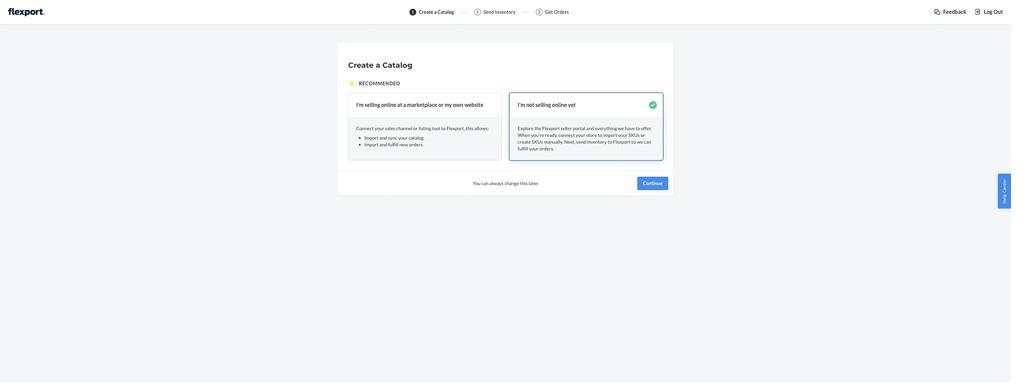 Task type: vqa. For each thing, say whether or not it's contained in the screenshot.
needs.
no



Task type: locate. For each thing, give the bounding box(es) containing it.
and left sync
[[380, 135, 387, 141]]

sales
[[385, 125, 395, 131]]

1 online from the left
[[381, 101, 396, 108]]

fulfill down create
[[518, 146, 528, 151]]

orders. down 'catalog.'
[[409, 142, 424, 147]]

1 vertical spatial this
[[520, 180, 528, 186]]

the
[[535, 125, 542, 131]]

0 horizontal spatial a
[[376, 61, 380, 70]]

i'm not selling online yet
[[518, 101, 576, 108]]

to
[[441, 125, 446, 131], [636, 125, 640, 131], [598, 132, 603, 138], [608, 139, 612, 145]]

0 horizontal spatial we
[[618, 125, 624, 131]]

can
[[644, 139, 651, 145], [482, 180, 489, 186]]

this left later at the right top of page
[[520, 180, 528, 186]]

1 vertical spatial skus
[[532, 139, 543, 145]]

import
[[364, 135, 379, 141], [364, 142, 379, 147]]

catalog left 2
[[438, 9, 454, 15]]

catalog up recommended
[[383, 61, 413, 70]]

1 horizontal spatial online
[[552, 101, 567, 108]]

1 horizontal spatial a
[[403, 101, 406, 108]]

flexport
[[543, 125, 560, 131], [613, 139, 631, 145]]

continue button
[[638, 177, 669, 190]]

portal
[[573, 125, 586, 131]]

orders. inside explore the flexport seller portal and everything we have to offer. when you're ready, connect your store to import your skus or create skus manually. next, send inventory to flexport so we can fulfill your orders.
[[540, 146, 554, 151]]

and down sales
[[380, 142, 387, 147]]

manually.
[[544, 139, 564, 145]]

0 vertical spatial can
[[644, 139, 651, 145]]

or down offer.
[[641, 132, 645, 138]]

1 vertical spatial and
[[380, 135, 387, 141]]

check image
[[649, 101, 657, 109]]

your up new
[[398, 135, 408, 141]]

connect
[[559, 132, 575, 138]]

your
[[375, 125, 384, 131], [576, 132, 586, 138], [618, 132, 628, 138], [398, 135, 408, 141], [529, 146, 539, 151]]

0 vertical spatial and
[[587, 125, 594, 131]]

and
[[587, 125, 594, 131], [380, 135, 387, 141], [380, 142, 387, 147]]

create
[[518, 139, 531, 145]]

0 vertical spatial flexport
[[543, 125, 560, 131]]

a right at
[[403, 101, 406, 108]]

fulfill inside import and sync your catalog. import and fulfill new orders.
[[388, 142, 399, 147]]

fulfill inside explore the flexport seller portal and everything we have to offer. when you're ready, connect your store to import your skus or create skus manually. next, send inventory to flexport so we can fulfill your orders.
[[518, 146, 528, 151]]

online
[[381, 101, 396, 108], [552, 101, 567, 108]]

so
[[632, 139, 636, 145]]

feedback
[[944, 8, 967, 15]]

when
[[518, 132, 530, 138]]

0 vertical spatial a
[[434, 9, 437, 15]]

and up store
[[587, 125, 594, 131]]

online left at
[[381, 101, 396, 108]]

your left sales
[[375, 125, 384, 131]]

flexport left so
[[613, 139, 631, 145]]

log out
[[984, 8, 1003, 15]]

2 vertical spatial and
[[380, 142, 387, 147]]

change
[[505, 180, 519, 186]]

0 horizontal spatial this
[[466, 125, 474, 131]]

catalog.
[[409, 135, 425, 141]]

you can always change this later
[[473, 180, 539, 186]]

1 vertical spatial we
[[637, 139, 643, 145]]

get
[[545, 9, 553, 15]]

not
[[526, 101, 535, 108]]

create a catalog right 1
[[419, 9, 454, 15]]

1 horizontal spatial create
[[419, 9, 433, 15]]

fulfill
[[388, 142, 399, 147], [518, 146, 528, 151]]

sync
[[388, 135, 397, 141]]

your inside import and sync your catalog. import and fulfill new orders.
[[398, 135, 408, 141]]

0 vertical spatial skus
[[629, 132, 640, 138]]

flexport,
[[447, 125, 465, 131]]

1 vertical spatial import
[[364, 142, 379, 147]]

0 horizontal spatial or
[[413, 125, 418, 131]]

0 horizontal spatial fulfill
[[388, 142, 399, 147]]

to down import
[[608, 139, 612, 145]]

send
[[576, 139, 586, 145]]

offer.
[[641, 125, 652, 131]]

2 horizontal spatial a
[[434, 9, 437, 15]]

orders. down "manually."
[[540, 146, 554, 151]]

own
[[453, 101, 464, 108]]

1 horizontal spatial skus
[[629, 132, 640, 138]]

flexport up ready, on the right
[[543, 125, 560, 131]]

0 vertical spatial create a catalog
[[419, 9, 454, 15]]

or left listing
[[413, 125, 418, 131]]

selling
[[365, 101, 380, 108], [536, 101, 551, 108]]

skus up so
[[629, 132, 640, 138]]

a up recommended
[[376, 61, 380, 70]]

3
[[538, 10, 541, 15]]

we right so
[[637, 139, 643, 145]]

to right tool
[[441, 125, 446, 131]]

0 horizontal spatial can
[[482, 180, 489, 186]]

1 selling from the left
[[365, 101, 380, 108]]

we
[[618, 125, 624, 131], [637, 139, 643, 145]]

1 horizontal spatial we
[[637, 139, 643, 145]]

1 vertical spatial flexport
[[613, 139, 631, 145]]

2 horizontal spatial or
[[641, 132, 645, 138]]

new
[[400, 142, 408, 147]]

to right have
[[636, 125, 640, 131]]

out
[[994, 8, 1003, 15]]

a
[[434, 9, 437, 15], [376, 61, 380, 70], [403, 101, 406, 108]]

orders
[[554, 9, 569, 15]]

1 vertical spatial catalog
[[383, 61, 413, 70]]

this left allows:
[[466, 125, 474, 131]]

ready,
[[545, 132, 558, 138]]

we left have
[[618, 125, 624, 131]]

create a catalog up recommended
[[348, 61, 413, 70]]

orders.
[[409, 142, 424, 147], [540, 146, 554, 151]]

0 vertical spatial create
[[419, 9, 433, 15]]

2 import from the top
[[364, 142, 379, 147]]

can down offer.
[[644, 139, 651, 145]]

0 vertical spatial this
[[466, 125, 474, 131]]

or left my
[[438, 101, 444, 108]]

online left yet
[[552, 101, 567, 108]]

your down have
[[618, 132, 628, 138]]

2 vertical spatial or
[[641, 132, 645, 138]]

fulfill down sync
[[388, 142, 399, 147]]

website
[[465, 101, 484, 108]]

1 horizontal spatial orders.
[[540, 146, 554, 151]]

0 horizontal spatial skus
[[532, 139, 543, 145]]

can right you
[[482, 180, 489, 186]]

help
[[1002, 194, 1008, 203]]

0 horizontal spatial selling
[[365, 101, 380, 108]]

create up recommended
[[348, 61, 374, 70]]

create a catalog
[[419, 9, 454, 15], [348, 61, 413, 70]]

1 horizontal spatial fulfill
[[518, 146, 528, 151]]

1 horizontal spatial can
[[644, 139, 651, 145]]

later
[[529, 180, 539, 186]]

1 vertical spatial create
[[348, 61, 374, 70]]

1 vertical spatial create a catalog
[[348, 61, 413, 70]]

0 horizontal spatial create a catalog
[[348, 61, 413, 70]]

connect
[[356, 125, 374, 131]]

skus down you're
[[532, 139, 543, 145]]

0 vertical spatial import
[[364, 135, 379, 141]]

1 horizontal spatial catalog
[[438, 9, 454, 15]]

0 horizontal spatial orders.
[[409, 142, 424, 147]]

2 vertical spatial a
[[403, 101, 406, 108]]

create right 1
[[419, 9, 433, 15]]

have
[[625, 125, 635, 131]]

1 horizontal spatial selling
[[536, 101, 551, 108]]

0 horizontal spatial online
[[381, 101, 396, 108]]

1 horizontal spatial or
[[438, 101, 444, 108]]

1 import from the top
[[364, 135, 379, 141]]

skus
[[629, 132, 640, 138], [532, 139, 543, 145]]

catalog
[[438, 9, 454, 15], [383, 61, 413, 70]]

help center button
[[999, 174, 1012, 208]]

1 horizontal spatial create a catalog
[[419, 9, 454, 15]]

or
[[438, 101, 444, 108], [413, 125, 418, 131], [641, 132, 645, 138]]

channel
[[396, 125, 412, 131]]

create
[[419, 9, 433, 15], [348, 61, 374, 70]]

log
[[984, 8, 993, 15]]

a right 1
[[434, 9, 437, 15]]

selling right not at the top of page
[[536, 101, 551, 108]]

at
[[397, 101, 402, 108]]

2 online from the left
[[552, 101, 567, 108]]

and inside explore the flexport seller portal and everything we have to offer. when you're ready, connect your store to import your skus or create skus manually. next, send inventory to flexport so we can fulfill your orders.
[[587, 125, 594, 131]]

1 vertical spatial or
[[413, 125, 418, 131]]

this
[[466, 125, 474, 131], [520, 180, 528, 186]]

selling right i'm
[[365, 101, 380, 108]]



Task type: describe. For each thing, give the bounding box(es) containing it.
send
[[484, 9, 494, 15]]

import and sync your catalog. import and fulfill new orders.
[[364, 135, 425, 147]]

inventory
[[587, 139, 607, 145]]

you're
[[531, 132, 544, 138]]

everything
[[595, 125, 617, 131]]

always
[[490, 180, 504, 186]]

orders. inside import and sync your catalog. import and fulfill new orders.
[[409, 142, 424, 147]]

can inside explore the flexport seller portal and everything we have to offer. when you're ready, connect your store to import your skus or create skus manually. next, send inventory to flexport so we can fulfill your orders.
[[644, 139, 651, 145]]

send inventory
[[484, 9, 516, 15]]

marketplace
[[407, 101, 437, 108]]

0 horizontal spatial catalog
[[383, 61, 413, 70]]

inventory
[[495, 9, 516, 15]]

or inside explore the flexport seller portal and everything we have to offer. when you're ready, connect your store to import your skus or create skus manually. next, send inventory to flexport so we can fulfill your orders.
[[641, 132, 645, 138]]

you
[[473, 180, 481, 186]]

center
[[1002, 179, 1008, 193]]

1 vertical spatial a
[[376, 61, 380, 70]]

i'm selling online at a marketplace or my own website
[[356, 101, 484, 108]]

yet
[[568, 101, 576, 108]]

explore the flexport seller portal and everything we have to offer. when you're ready, connect your store to import your skus or create skus manually. next, send inventory to flexport so we can fulfill your orders.
[[518, 125, 652, 151]]

0 horizontal spatial create
[[348, 61, 374, 70]]

next,
[[564, 139, 576, 145]]

listing
[[419, 125, 431, 131]]

to up "inventory"
[[598, 132, 603, 138]]

1
[[412, 10, 414, 15]]

tool
[[432, 125, 440, 131]]

allows:
[[475, 125, 489, 131]]

store
[[586, 132, 597, 138]]

get orders
[[545, 9, 569, 15]]

my
[[445, 101, 452, 108]]

feedback link
[[934, 8, 967, 16]]

0 horizontal spatial flexport
[[543, 125, 560, 131]]

continue link
[[638, 177, 669, 190]]

0 vertical spatial or
[[438, 101, 444, 108]]

0 vertical spatial we
[[618, 125, 624, 131]]

flexport logo image
[[8, 8, 44, 16]]

2
[[477, 10, 479, 15]]

seller
[[561, 125, 572, 131]]

0 vertical spatial catalog
[[438, 9, 454, 15]]

i'm
[[518, 101, 525, 108]]

i'm
[[356, 101, 364, 108]]

1 horizontal spatial flexport
[[613, 139, 631, 145]]

recommended
[[359, 81, 400, 86]]

log out button
[[975, 8, 1003, 16]]

your up send
[[576, 132, 586, 138]]

continue
[[643, 180, 663, 186]]

1 vertical spatial can
[[482, 180, 489, 186]]

1 horizontal spatial this
[[520, 180, 528, 186]]

import
[[604, 132, 617, 138]]

2 selling from the left
[[536, 101, 551, 108]]

your down create
[[529, 146, 539, 151]]

connect your sales channel or listing tool to flexport, this allows:
[[356, 125, 489, 131]]

explore
[[518, 125, 534, 131]]

help center
[[1002, 179, 1008, 203]]



